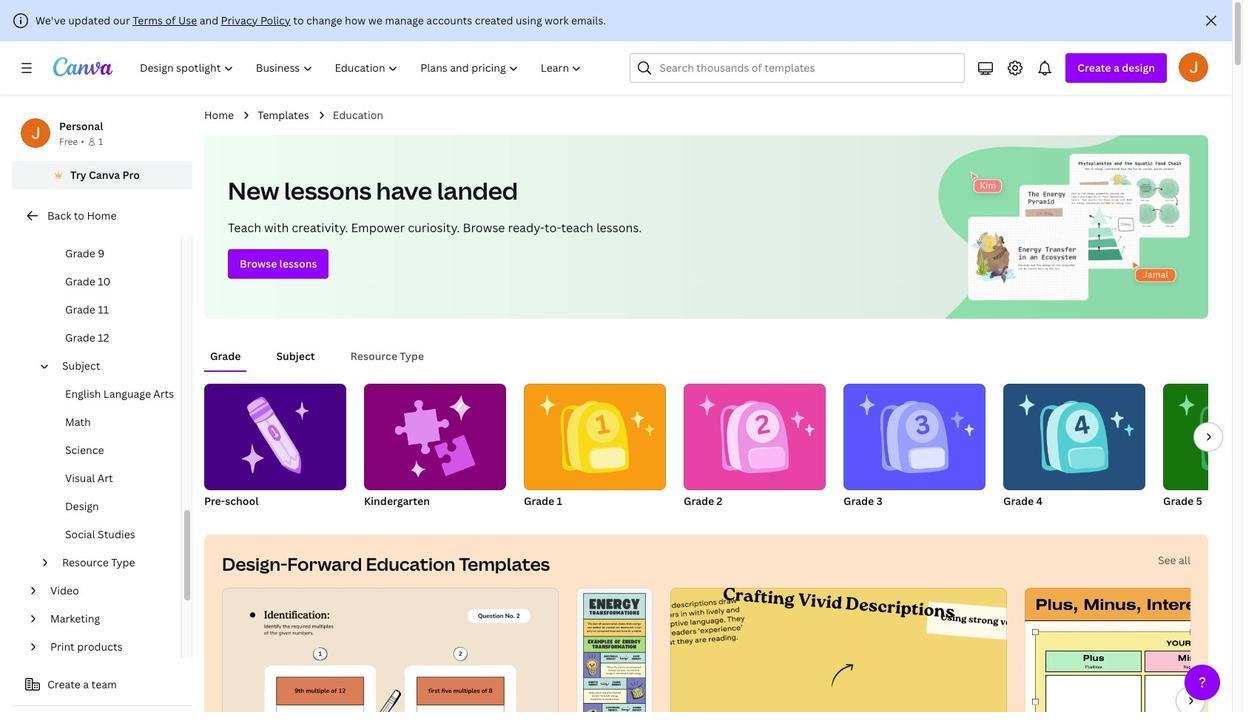 Task type: describe. For each thing, give the bounding box(es) containing it.
grade 11
[[65, 303, 109, 317]]

grade for grade 5
[[1163, 494, 1194, 508]]

grade 9
[[65, 246, 105, 260]]

1 vertical spatial education
[[366, 552, 455, 576]]

a for design
[[1114, 61, 1119, 75]]

use
[[178, 13, 197, 27]]

products
[[77, 640, 123, 654]]

terms
[[133, 13, 163, 27]]

1 vertical spatial 1
[[557, 494, 562, 508]]

new lessons have landed
[[228, 175, 518, 206]]

emails.
[[571, 13, 606, 27]]

new
[[228, 175, 279, 206]]

back
[[47, 209, 71, 223]]

0 horizontal spatial home
[[87, 209, 117, 223]]

new lessons have landed image
[[933, 135, 1208, 319]]

terms of use link
[[133, 13, 197, 27]]

grade 1
[[524, 494, 562, 508]]

lessons for browse
[[279, 257, 317, 271]]

marketing
[[50, 612, 100, 626]]

grade for grade 12
[[65, 331, 95, 345]]

grade for grade 1
[[524, 494, 554, 508]]

create a design button
[[1066, 53, 1167, 83]]

back to home link
[[12, 201, 192, 231]]

design-
[[222, 552, 287, 576]]

create a team
[[47, 678, 117, 692]]

using
[[516, 13, 542, 27]]

0 horizontal spatial browse
[[240, 257, 277, 271]]

grade 5
[[1163, 494, 1202, 508]]

science
[[65, 443, 104, 457]]

print
[[50, 640, 75, 654]]

browse lessons
[[240, 257, 317, 271]]

have
[[376, 175, 432, 206]]

grade for grade 9
[[65, 246, 95, 260]]

a for team
[[83, 678, 89, 692]]

manage
[[385, 13, 424, 27]]

1 horizontal spatial browse
[[463, 220, 505, 236]]

print products
[[50, 640, 123, 654]]

0 vertical spatial resource type
[[350, 349, 424, 363]]

12
[[98, 331, 109, 345]]

grade 12
[[65, 331, 109, 345]]

1 horizontal spatial subject button
[[270, 343, 321, 371]]

grade for grade 2
[[684, 494, 714, 508]]

print products link
[[44, 633, 172, 661]]

we've
[[36, 13, 66, 27]]

top level navigation element
[[130, 53, 594, 83]]

studies
[[98, 528, 135, 542]]

grade for grade 4
[[1003, 494, 1034, 508]]

grade for grade 3
[[843, 494, 874, 508]]

11
[[98, 303, 109, 317]]

design-forward education templates
[[222, 552, 550, 576]]

teach
[[561, 220, 593, 236]]

0 horizontal spatial subject
[[62, 359, 100, 373]]

jeremy miller image
[[1179, 53, 1208, 82]]

science link
[[36, 437, 181, 465]]

work
[[545, 13, 569, 27]]

pre-
[[204, 494, 225, 508]]

plus minus interesting education whiteboard in yellow orange green lined style image
[[1024, 588, 1243, 713]]

pro
[[122, 168, 140, 182]]

create for create a team
[[47, 678, 81, 692]]

grade 3 link
[[843, 384, 986, 511]]

how
[[345, 13, 366, 27]]

grade for grade 8
[[65, 218, 95, 232]]

Search search field
[[660, 54, 955, 82]]

see
[[1158, 553, 1176, 567]]

1 horizontal spatial to
[[293, 13, 304, 27]]

kindergarten
[[364, 494, 430, 508]]

0 horizontal spatial resource
[[62, 556, 109, 570]]

see all
[[1158, 553, 1190, 567]]

10
[[98, 274, 111, 289]]

0 horizontal spatial 1
[[98, 135, 103, 148]]

social studies
[[65, 528, 135, 542]]

of
[[165, 13, 176, 27]]

change
[[306, 13, 342, 27]]

try canva pro
[[70, 168, 140, 182]]

create a design
[[1078, 61, 1155, 75]]

english language arts link
[[36, 380, 181, 408]]

design
[[65, 499, 99, 513]]

1 horizontal spatial resource type button
[[344, 343, 430, 371]]

grade 2
[[684, 494, 722, 508]]

grade for grade 11
[[65, 303, 95, 317]]

type for left resource type button
[[111, 556, 135, 570]]

lessons for new
[[284, 175, 371, 206]]

social studies link
[[36, 521, 181, 549]]

math link
[[36, 408, 181, 437]]

art
[[97, 471, 113, 485]]

grade 4 link
[[1003, 384, 1145, 511]]

our
[[113, 13, 130, 27]]



Task type: vqa. For each thing, say whether or not it's contained in the screenshot.
designs
no



Task type: locate. For each thing, give the bounding box(es) containing it.
1 vertical spatial a
[[83, 678, 89, 692]]

0 vertical spatial education
[[333, 108, 383, 122]]

grade
[[65, 218, 95, 232], [65, 246, 95, 260], [65, 274, 95, 289], [65, 303, 95, 317], [65, 331, 95, 345], [210, 349, 241, 363], [524, 494, 554, 508], [684, 494, 714, 508], [843, 494, 874, 508], [1003, 494, 1034, 508], [1163, 494, 1194, 508]]

1 horizontal spatial home
[[204, 108, 234, 122]]

subject button right grade button
[[270, 343, 321, 371]]

0 vertical spatial home
[[204, 108, 234, 122]]

type for the rightmost resource type button
[[400, 349, 424, 363]]

grade 9 link
[[36, 240, 181, 268]]

create left design
[[1078, 61, 1111, 75]]

visual art
[[65, 471, 113, 485]]

updated
[[68, 13, 110, 27]]

grade 8 link
[[36, 212, 181, 240]]

0 vertical spatial templates
[[258, 108, 309, 122]]

to-
[[545, 220, 561, 236]]

1 vertical spatial home
[[87, 209, 117, 223]]

3
[[876, 494, 883, 508]]

back to home
[[47, 209, 117, 223]]

grade 3
[[843, 494, 883, 508]]

free •
[[59, 135, 84, 148]]

0 vertical spatial resource type button
[[344, 343, 430, 371]]

language
[[103, 387, 151, 401]]

0 vertical spatial a
[[1114, 61, 1119, 75]]

browse
[[463, 220, 505, 236], [240, 257, 277, 271]]

1 horizontal spatial create
[[1078, 61, 1111, 75]]

created
[[475, 13, 513, 27]]

browse down teach
[[240, 257, 277, 271]]

create inside button
[[47, 678, 81, 692]]

create a team button
[[12, 670, 192, 700]]

grade 8
[[65, 218, 104, 232]]

create inside 'dropdown button'
[[1078, 61, 1111, 75]]

browse down landed
[[463, 220, 505, 236]]

0 vertical spatial type
[[400, 349, 424, 363]]

0 vertical spatial resource
[[350, 349, 397, 363]]

examples of energy transformations science infographic in light blue light green light yellow lined style image
[[576, 588, 652, 713]]

try canva pro button
[[12, 161, 192, 189]]

to right back
[[74, 209, 84, 223]]

grade 1 link
[[524, 384, 666, 511]]

0 horizontal spatial to
[[74, 209, 84, 223]]

to
[[293, 13, 304, 27], [74, 209, 84, 223]]

templates link
[[258, 107, 309, 124]]

•
[[81, 135, 84, 148]]

1 vertical spatial templates
[[459, 552, 550, 576]]

1 vertical spatial resource type
[[62, 556, 135, 570]]

education
[[333, 108, 383, 122], [366, 552, 455, 576]]

9
[[98, 246, 105, 260]]

1 horizontal spatial resource
[[350, 349, 397, 363]]

we've updated our terms of use and privacy policy to change how we manage accounts created using work emails.
[[36, 13, 606, 27]]

type
[[400, 349, 424, 363], [111, 556, 135, 570]]

subject button up english language arts
[[56, 352, 172, 380]]

1 vertical spatial lessons
[[279, 257, 317, 271]]

1 vertical spatial to
[[74, 209, 84, 223]]

landed
[[437, 175, 518, 206]]

0 horizontal spatial a
[[83, 678, 89, 692]]

education down top level navigation element
[[333, 108, 383, 122]]

grade inside 'link'
[[65, 218, 95, 232]]

and
[[200, 13, 218, 27]]

create for create a design
[[1078, 61, 1111, 75]]

see all link
[[1158, 553, 1190, 567]]

8
[[98, 218, 104, 232]]

video
[[50, 584, 79, 598]]

canva
[[89, 168, 120, 182]]

1 vertical spatial create
[[47, 678, 81, 692]]

grade button
[[204, 343, 247, 371]]

privacy
[[221, 13, 258, 27]]

grade inside button
[[210, 349, 241, 363]]

grade 11 link
[[36, 296, 181, 324]]

video link
[[44, 577, 172, 605]]

teach with creativity. empower curiosity. browse ready-to-teach lessons.
[[228, 220, 642, 236]]

0 horizontal spatial resource type
[[62, 556, 135, 570]]

a left design
[[1114, 61, 1119, 75]]

5
[[1196, 494, 1202, 508]]

grade 5 link
[[1163, 384, 1243, 511]]

marketing link
[[44, 605, 172, 633]]

try
[[70, 168, 86, 182]]

resource type
[[350, 349, 424, 363], [62, 556, 135, 570]]

ready-
[[508, 220, 545, 236]]

1 horizontal spatial 1
[[557, 494, 562, 508]]

0 horizontal spatial resource type button
[[56, 549, 172, 577]]

0 vertical spatial to
[[293, 13, 304, 27]]

templates down grade 1
[[459, 552, 550, 576]]

education down kindergarten
[[366, 552, 455, 576]]

lessons.
[[596, 220, 642, 236]]

1 vertical spatial type
[[111, 556, 135, 570]]

we
[[368, 13, 382, 27]]

pre-school
[[204, 494, 259, 508]]

a inside button
[[83, 678, 89, 692]]

0 vertical spatial lessons
[[284, 175, 371, 206]]

all
[[1179, 553, 1190, 567]]

arts
[[153, 387, 174, 401]]

with
[[264, 220, 289, 236]]

lessons inside browse lessons link
[[279, 257, 317, 271]]

a inside 'dropdown button'
[[1114, 61, 1119, 75]]

personal
[[59, 119, 103, 133]]

to right the policy
[[293, 13, 304, 27]]

design
[[1122, 61, 1155, 75]]

subject up english
[[62, 359, 100, 373]]

1 horizontal spatial subject
[[276, 349, 315, 363]]

1 horizontal spatial a
[[1114, 61, 1119, 75]]

0 vertical spatial 1
[[98, 135, 103, 148]]

create down print
[[47, 678, 81, 692]]

accounts
[[426, 13, 472, 27]]

social
[[65, 528, 95, 542]]

grade for grade
[[210, 349, 241, 363]]

subject right grade button
[[276, 349, 315, 363]]

1 horizontal spatial resource type
[[350, 349, 424, 363]]

policy
[[260, 13, 291, 27]]

a left team
[[83, 678, 89, 692]]

templates
[[258, 108, 309, 122], [459, 552, 550, 576]]

to inside back to home link
[[74, 209, 84, 223]]

1 horizontal spatial templates
[[459, 552, 550, 576]]

1 vertical spatial resource type button
[[56, 549, 172, 577]]

privacy policy link
[[221, 13, 291, 27]]

home link
[[204, 107, 234, 124]]

lessons up 'creativity.'
[[284, 175, 371, 206]]

1 horizontal spatial type
[[400, 349, 424, 363]]

0 vertical spatial browse
[[463, 220, 505, 236]]

visual art link
[[36, 465, 181, 493]]

2
[[717, 494, 722, 508]]

grade 10
[[65, 274, 111, 289]]

None search field
[[630, 53, 965, 83]]

0 horizontal spatial subject button
[[56, 352, 172, 380]]

grade 12 link
[[36, 324, 181, 352]]

0 horizontal spatial type
[[111, 556, 135, 570]]

free
[[59, 135, 78, 148]]

0 horizontal spatial templates
[[258, 108, 309, 122]]

creativity.
[[292, 220, 348, 236]]

team
[[91, 678, 117, 692]]

lessons down with
[[279, 257, 317, 271]]

curiosity.
[[408, 220, 460, 236]]

0 horizontal spatial create
[[47, 678, 81, 692]]

forward
[[287, 552, 362, 576]]

home
[[204, 108, 234, 122], [87, 209, 117, 223]]

teach
[[228, 220, 261, 236]]

kindergarten link
[[364, 384, 506, 511]]

0 vertical spatial create
[[1078, 61, 1111, 75]]

browse lessons link
[[228, 249, 329, 279]]

templates right 'home' link
[[258, 108, 309, 122]]

grade 10 link
[[36, 268, 181, 296]]

english
[[65, 387, 101, 401]]

math
[[65, 415, 91, 429]]

grade for grade 10
[[65, 274, 95, 289]]

1 vertical spatial resource
[[62, 556, 109, 570]]

1 vertical spatial browse
[[240, 257, 277, 271]]



